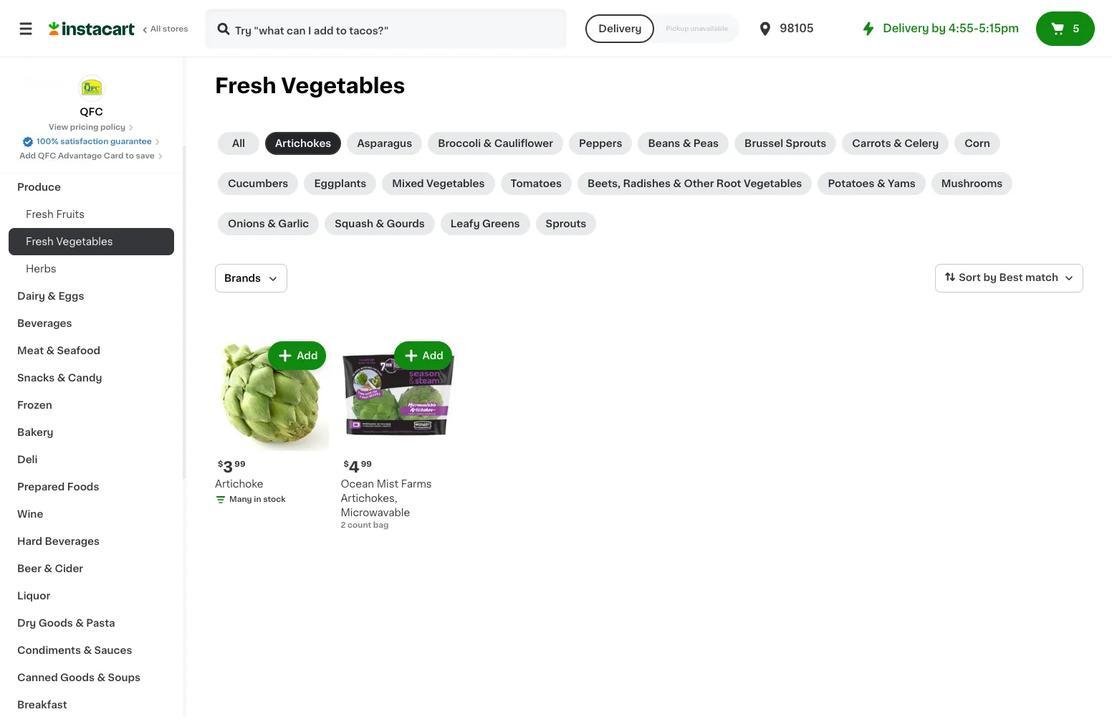 Task type: vqa. For each thing, say whether or not it's contained in the screenshot.
"Dry Goods & Pasta"
yes



Task type: locate. For each thing, give the bounding box(es) containing it.
goods for canned
[[60, 673, 95, 683]]

deli
[[17, 455, 38, 465]]

2 99 from the left
[[361, 461, 372, 469]]

all left stores
[[151, 25, 161, 33]]

vegetables up artichokes link
[[281, 75, 405, 96]]

broccoli
[[438, 138, 481, 148]]

fresh for produce
[[26, 209, 54, 219]]

hard beverages link
[[9, 528, 174, 555]]

& right broccoli
[[484, 138, 492, 148]]

& left yams
[[878, 179, 886, 189]]

lists
[[40, 77, 65, 87]]

goods down "condiments & sauces" on the bottom left of the page
[[60, 673, 95, 683]]

1 horizontal spatial by
[[984, 273, 997, 283]]

99 inside "$ 3 99"
[[235, 461, 246, 469]]

by left 4:55-
[[932, 23, 947, 34]]

&
[[484, 138, 492, 148], [683, 138, 692, 148], [894, 138, 903, 148], [674, 179, 682, 189], [878, 179, 886, 189], [268, 219, 276, 229], [376, 219, 384, 229], [48, 291, 56, 301], [46, 346, 55, 356], [57, 373, 66, 383], [44, 564, 52, 574], [75, 618, 84, 628], [83, 645, 92, 655], [97, 673, 106, 683]]

beverages link
[[9, 310, 174, 337]]

bakery link
[[9, 419, 174, 446]]

qfc up view pricing policy link
[[80, 107, 103, 117]]

sprouts right "brussel"
[[786, 138, 827, 148]]

1 vertical spatial fresh
[[26, 209, 54, 219]]

2 add button from the left
[[396, 343, 451, 369]]

fresh up herbs
[[26, 237, 54, 247]]

1 vertical spatial goods
[[60, 673, 95, 683]]

0 horizontal spatial by
[[932, 23, 947, 34]]

add
[[19, 152, 36, 160], [297, 351, 318, 361], [423, 351, 444, 361]]

2 vertical spatial fresh
[[26, 237, 54, 247]]

frozen
[[17, 400, 52, 410]]

1 horizontal spatial add
[[297, 351, 318, 361]]

$ 3 99
[[218, 460, 246, 475]]

artichokes,
[[341, 494, 398, 504]]

99 for 3
[[235, 461, 246, 469]]

99 inside $ 4 99
[[361, 461, 372, 469]]

0 horizontal spatial delivery
[[599, 24, 642, 34]]

sprouts down tomatoes
[[546, 219, 587, 229]]

mixed vegetables
[[393, 179, 485, 189]]

snacks & candy
[[17, 373, 102, 383]]

all stores
[[151, 25, 188, 33]]

product group containing 3
[[215, 338, 329, 509]]

prepared
[[17, 482, 65, 492]]

all stores link
[[49, 9, 189, 49]]

1 horizontal spatial delivery
[[884, 23, 930, 34]]

$ up ocean
[[344, 461, 349, 469]]

in
[[254, 496, 261, 504]]

& left candy
[[57, 373, 66, 383]]

prepared foods link
[[9, 473, 174, 501]]

advantage
[[58, 152, 102, 160]]

sort
[[960, 273, 982, 283]]

$ inside "$ 3 99"
[[218, 461, 223, 469]]

add button
[[270, 343, 325, 369], [396, 343, 451, 369]]

dry
[[17, 618, 36, 628]]

celery
[[905, 138, 940, 148]]

1 horizontal spatial all
[[232, 138, 245, 148]]

vegetables
[[281, 75, 405, 96], [427, 179, 485, 189], [744, 179, 803, 189], [56, 237, 113, 247]]

fresh down produce
[[26, 209, 54, 219]]

squash
[[335, 219, 374, 229]]

vegetables down fresh fruits link at the left top of the page
[[56, 237, 113, 247]]

satisfaction
[[60, 138, 108, 146]]

& left other
[[674, 179, 682, 189]]

view pricing policy
[[49, 123, 126, 131]]

$ up artichoke
[[218, 461, 223, 469]]

1 vertical spatial beverages
[[45, 536, 100, 546]]

1 vertical spatial all
[[232, 138, 245, 148]]

beer & cider link
[[9, 555, 174, 582]]

& left gourds on the left top of the page
[[376, 219, 384, 229]]

& right beer
[[44, 564, 52, 574]]

& left the 'celery'
[[894, 138, 903, 148]]

add button for 3
[[270, 343, 325, 369]]

0 horizontal spatial product group
[[215, 338, 329, 509]]

0 vertical spatial fresh vegetables
[[215, 75, 405, 96]]

1 horizontal spatial add button
[[396, 343, 451, 369]]

beets, radishes & other root vegetables link
[[578, 172, 813, 195]]

goods up condiments
[[39, 618, 73, 628]]

many in stock
[[229, 496, 286, 504]]

vegetables down "brussel"
[[744, 179, 803, 189]]

vegetables down broccoli
[[427, 179, 485, 189]]

None search field
[[205, 9, 567, 49]]

beverages down "dairy & eggs"
[[17, 318, 72, 328]]

card
[[104, 152, 124, 160]]

0 vertical spatial goods
[[39, 618, 73, 628]]

buy it again link
[[9, 39, 174, 67]]

& left the pasta
[[75, 618, 84, 628]]

qfc down '100%' on the top left of page
[[38, 152, 56, 160]]

leafy
[[451, 219, 480, 229]]

& left sauces
[[83, 645, 92, 655]]

2 horizontal spatial add
[[423, 351, 444, 361]]

Search field
[[207, 10, 566, 47]]

delivery inside button
[[599, 24, 642, 34]]

by right "sort"
[[984, 273, 997, 283]]

& for beer & cider
[[44, 564, 52, 574]]

& inside "link"
[[44, 564, 52, 574]]

fresh for fresh fruits
[[26, 237, 54, 247]]

0 horizontal spatial sprouts
[[546, 219, 587, 229]]

onions & garlic link
[[218, 212, 319, 235]]

dairy & eggs
[[17, 291, 84, 301]]

by for delivery
[[932, 23, 947, 34]]

2 product group from the left
[[341, 338, 455, 532]]

fresh up 'all' link
[[215, 75, 276, 96]]

1 vertical spatial sprouts
[[546, 219, 587, 229]]

0 horizontal spatial 99
[[235, 461, 246, 469]]

0 vertical spatial all
[[151, 25, 161, 33]]

beverages up cider
[[45, 536, 100, 546]]

add for 4
[[423, 351, 444, 361]]

delivery by 4:55-5:15pm link
[[861, 20, 1020, 37]]

1 horizontal spatial 99
[[361, 461, 372, 469]]

& left eggs
[[48, 291, 56, 301]]

mushrooms link
[[932, 172, 1014, 195]]

fresh vegetables down fruits
[[26, 237, 113, 247]]

0 horizontal spatial add button
[[270, 343, 325, 369]]

greens
[[483, 219, 520, 229]]

it
[[63, 48, 70, 58]]

& for snacks & candy
[[57, 373, 66, 383]]

1 product group from the left
[[215, 338, 329, 509]]

recipes
[[17, 128, 59, 138]]

herbs
[[26, 264, 56, 274]]

& for meat & seafood
[[46, 346, 55, 356]]

0 vertical spatial qfc
[[80, 107, 103, 117]]

beverages inside 'link'
[[17, 318, 72, 328]]

& right meat
[[46, 346, 55, 356]]

$
[[218, 461, 223, 469], [344, 461, 349, 469]]

1 vertical spatial fresh vegetables
[[26, 237, 113, 247]]

mixed
[[393, 179, 424, 189]]

& for potatoes & yams
[[878, 179, 886, 189]]

all up cucumbers
[[232, 138, 245, 148]]

1 add button from the left
[[270, 343, 325, 369]]

1 vertical spatial by
[[984, 273, 997, 283]]

product group
[[215, 338, 329, 509], [341, 338, 455, 532]]

policy
[[100, 123, 126, 131]]

99 right 3
[[235, 461, 246, 469]]

many
[[229, 496, 252, 504]]

produce link
[[9, 174, 174, 201]]

herbs link
[[9, 255, 174, 283]]

potatoes
[[829, 179, 875, 189]]

product group containing 4
[[341, 338, 455, 532]]

broccoli & cauliflower
[[438, 138, 554, 148]]

carrots & celery link
[[843, 132, 950, 155]]

2 $ from the left
[[344, 461, 349, 469]]

0 horizontal spatial fresh vegetables
[[26, 237, 113, 247]]

0 vertical spatial sprouts
[[786, 138, 827, 148]]

& left peas
[[683, 138, 692, 148]]

fresh vegetables link
[[9, 228, 174, 255]]

1 horizontal spatial fresh vegetables
[[215, 75, 405, 96]]

wine link
[[9, 501, 174, 528]]

by inside "field"
[[984, 273, 997, 283]]

5:15pm
[[980, 23, 1020, 34]]

98105
[[780, 23, 814, 34]]

& left soups
[[97, 673, 106, 683]]

& left garlic
[[268, 219, 276, 229]]

& for broccoli & cauliflower
[[484, 138, 492, 148]]

ocean
[[341, 479, 374, 489]]

beer
[[17, 564, 42, 574]]

cucumbers link
[[218, 172, 299, 195]]

sprouts link
[[536, 212, 597, 235]]

peas
[[694, 138, 719, 148]]

brussel sprouts link
[[735, 132, 837, 155]]

0 horizontal spatial $
[[218, 461, 223, 469]]

1 horizontal spatial qfc
[[80, 107, 103, 117]]

fresh
[[215, 75, 276, 96], [26, 209, 54, 219], [26, 237, 54, 247]]

fresh vegetables up artichokes
[[215, 75, 405, 96]]

0 horizontal spatial all
[[151, 25, 161, 33]]

0 vertical spatial by
[[932, 23, 947, 34]]

1 horizontal spatial product group
[[341, 338, 455, 532]]

99 right 4
[[361, 461, 372, 469]]

$ for 3
[[218, 461, 223, 469]]

hard beverages
[[17, 536, 100, 546]]

1 $ from the left
[[218, 461, 223, 469]]

& for condiments & sauces
[[83, 645, 92, 655]]

4
[[349, 460, 360, 475]]

delivery
[[884, 23, 930, 34], [599, 24, 642, 34]]

0 horizontal spatial qfc
[[38, 152, 56, 160]]

98105 button
[[757, 9, 843, 49]]

leafy greens link
[[441, 212, 530, 235]]

$ inside $ 4 99
[[344, 461, 349, 469]]

condiments
[[17, 645, 81, 655]]

1 horizontal spatial $
[[344, 461, 349, 469]]

5
[[1074, 24, 1080, 34]]

0 vertical spatial beverages
[[17, 318, 72, 328]]

4:55-
[[949, 23, 980, 34]]

sauces
[[94, 645, 132, 655]]

1 99 from the left
[[235, 461, 246, 469]]

snacks & candy link
[[9, 364, 174, 392]]



Task type: describe. For each thing, give the bounding box(es) containing it.
squash & gourds link
[[325, 212, 435, 235]]

cider
[[55, 564, 83, 574]]

hard
[[17, 536, 42, 546]]

by for sort
[[984, 273, 997, 283]]

corn link
[[955, 132, 1001, 155]]

cucumbers
[[228, 179, 289, 189]]

ocean mist farms artichokes, microwavable 2 count bag
[[341, 479, 432, 530]]

all for all stores
[[151, 25, 161, 33]]

& for carrots & celery
[[894, 138, 903, 148]]

liquor
[[17, 591, 50, 601]]

artichokes link
[[265, 132, 342, 155]]

save
[[136, 152, 155, 160]]

qfc logo image
[[78, 75, 105, 102]]

fruits
[[56, 209, 85, 219]]

brussel
[[745, 138, 784, 148]]

add button for 4
[[396, 343, 451, 369]]

again
[[72, 48, 101, 58]]

all for all
[[232, 138, 245, 148]]

breakfast link
[[9, 691, 174, 717]]

brussel sprouts
[[745, 138, 827, 148]]

& for dairy & eggs
[[48, 291, 56, 301]]

delivery for delivery
[[599, 24, 642, 34]]

thanksgiving
[[17, 155, 86, 165]]

& for squash & gourds
[[376, 219, 384, 229]]

condiments & sauces link
[[9, 637, 174, 664]]

gourds
[[387, 219, 425, 229]]

add for 3
[[297, 351, 318, 361]]

artichokes
[[275, 138, 332, 148]]

beets, radishes & other root vegetables
[[588, 179, 803, 189]]

beans & peas
[[649, 138, 719, 148]]

stores
[[163, 25, 188, 33]]

tomatoes
[[511, 179, 562, 189]]

tomatoes link
[[501, 172, 572, 195]]

add qfc advantage card to save
[[19, 152, 155, 160]]

brands button
[[215, 264, 288, 293]]

& for onions & garlic
[[268, 219, 276, 229]]

1 horizontal spatial sprouts
[[786, 138, 827, 148]]

bag
[[373, 522, 389, 530]]

mixed vegetables link
[[382, 172, 495, 195]]

asparagus link
[[347, 132, 423, 155]]

buy it again
[[40, 48, 101, 58]]

squash & gourds
[[335, 219, 425, 229]]

yams
[[888, 179, 916, 189]]

1 vertical spatial qfc
[[38, 152, 56, 160]]

instacart logo image
[[49, 20, 135, 37]]

service type group
[[586, 14, 740, 43]]

pasta
[[86, 618, 115, 628]]

eggplants link
[[304, 172, 377, 195]]

broccoli & cauliflower link
[[428, 132, 564, 155]]

canned goods & soups link
[[9, 664, 174, 691]]

fresh fruits
[[26, 209, 85, 219]]

dairy & eggs link
[[9, 283, 174, 310]]

all link
[[218, 132, 260, 155]]

dairy
[[17, 291, 45, 301]]

potatoes & yams
[[829, 179, 916, 189]]

radishes
[[624, 179, 671, 189]]

eggplants
[[314, 179, 367, 189]]

deli link
[[9, 446, 174, 473]]

artichoke
[[215, 479, 264, 489]]

snacks
[[17, 373, 55, 383]]

100% satisfaction guarantee
[[37, 138, 152, 146]]

microwavable
[[341, 508, 410, 518]]

thanksgiving link
[[9, 146, 174, 174]]

best
[[1000, 273, 1024, 283]]

carrots
[[853, 138, 892, 148]]

dry goods & pasta link
[[9, 610, 174, 637]]

mist
[[377, 479, 399, 489]]

foods
[[67, 482, 99, 492]]

candy
[[68, 373, 102, 383]]

garlic
[[278, 219, 309, 229]]

match
[[1026, 273, 1059, 283]]

meat & seafood link
[[9, 337, 174, 364]]

fresh fruits link
[[9, 201, 174, 228]]

add qfc advantage card to save link
[[19, 151, 163, 162]]

0 vertical spatial fresh
[[215, 75, 276, 96]]

qfc link
[[78, 75, 105, 119]]

prepared foods
[[17, 482, 99, 492]]

meat
[[17, 346, 44, 356]]

delivery for delivery by 4:55-5:15pm
[[884, 23, 930, 34]]

root
[[717, 179, 742, 189]]

onions
[[228, 219, 265, 229]]

view
[[49, 123, 68, 131]]

99 for 4
[[361, 461, 372, 469]]

& for beans & peas
[[683, 138, 692, 148]]

corn
[[965, 138, 991, 148]]

$ 4 99
[[344, 460, 372, 475]]

mushrooms
[[942, 179, 1004, 189]]

dry goods & pasta
[[17, 618, 115, 628]]

leafy greens
[[451, 219, 520, 229]]

0 horizontal spatial add
[[19, 152, 36, 160]]

beets,
[[588, 179, 621, 189]]

beans
[[649, 138, 681, 148]]

$ for 4
[[344, 461, 349, 469]]

Best match Sort by field
[[936, 264, 1084, 293]]

best match
[[1000, 273, 1059, 283]]

stock
[[263, 496, 286, 504]]

other
[[684, 179, 715, 189]]

cauliflower
[[495, 138, 554, 148]]

canned goods & soups
[[17, 673, 141, 683]]

soups
[[108, 673, 141, 683]]

goods for dry
[[39, 618, 73, 628]]

produce
[[17, 182, 61, 192]]



